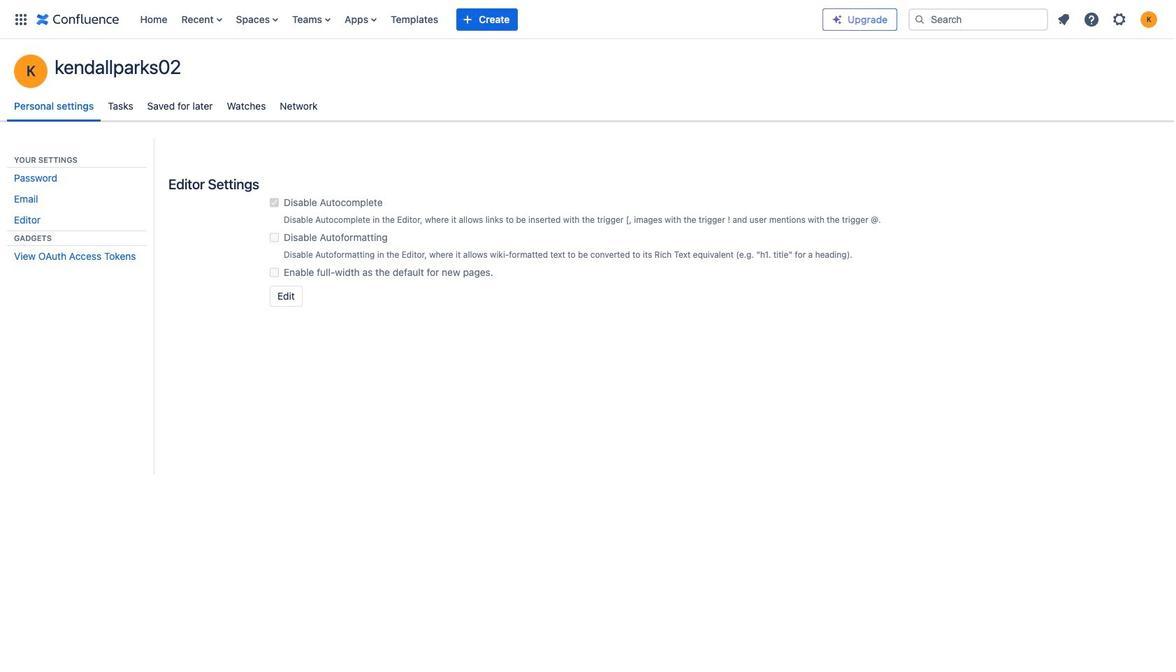Task type: vqa. For each thing, say whether or not it's contained in the screenshot.
The No Restrictions IMAGE
no



Task type: describe. For each thing, give the bounding box(es) containing it.
search image
[[915, 14, 926, 25]]

list for the premium icon
[[1052, 7, 1166, 32]]

appswitcher icon image
[[13, 11, 29, 28]]

global element
[[8, 0, 823, 39]]

user icon: kendallparks02 image
[[14, 55, 48, 88]]

premium image
[[832, 14, 843, 25]]



Task type: locate. For each thing, give the bounding box(es) containing it.
your profile and preferences image
[[1141, 11, 1158, 28]]

None checkbox
[[270, 196, 279, 210], [270, 231, 279, 245], [270, 266, 279, 280], [270, 196, 279, 210], [270, 231, 279, 245], [270, 266, 279, 280]]

notification icon image
[[1056, 11, 1073, 28]]

help icon image
[[1084, 11, 1101, 28]]

0 horizontal spatial list
[[133, 0, 823, 39]]

confluence image
[[36, 11, 119, 28], [36, 11, 119, 28]]

banner
[[0, 0, 1175, 39]]

Search field
[[909, 8, 1049, 30]]

list for appswitcher icon
[[133, 0, 823, 39]]

None submit
[[270, 286, 303, 307]]

settings icon image
[[1112, 11, 1129, 28]]

None search field
[[909, 8, 1049, 30]]

1 horizontal spatial list
[[1052, 7, 1166, 32]]

list
[[133, 0, 823, 39], [1052, 7, 1166, 32]]



